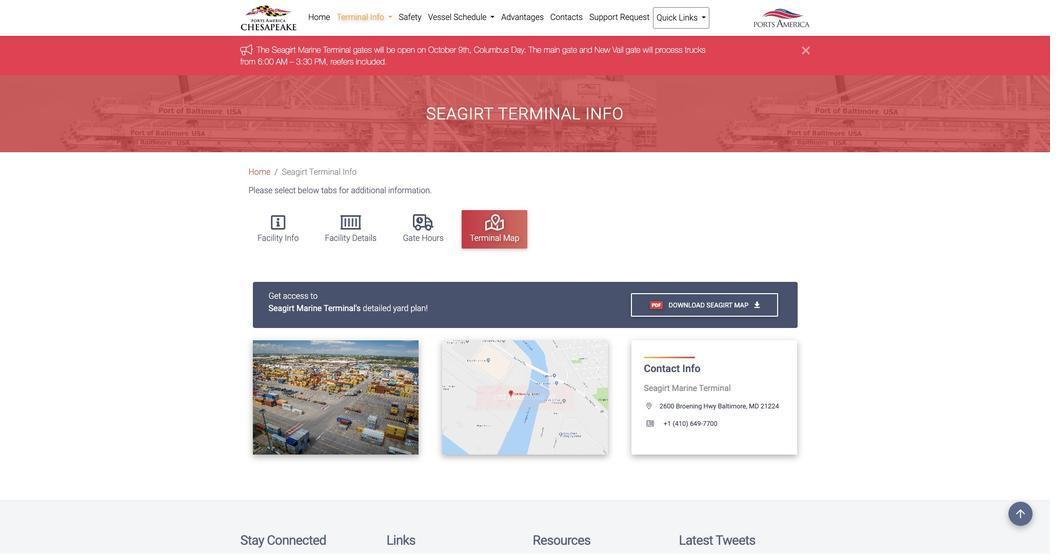 Task type: describe. For each thing, give the bounding box(es) containing it.
connected
[[267, 533, 326, 549]]

reefers
[[331, 57, 354, 66]]

terminal inside contact info tab panel
[[699, 384, 731, 394]]

terminal inside the seagirt marine terminal gates will be open on october 9th, columbus day. the main gate and new vail gate will process trucks from 6:00 am – 3:30 pm, reefers included.
[[323, 45, 351, 55]]

seagirt inside the seagirt marine terminal gates will be open on october 9th, columbus day. the main gate and new vail gate will process trucks from 6:00 am – 3:30 pm, reefers included.
[[272, 45, 296, 55]]

649-
[[690, 420, 703, 428]]

support request
[[590, 12, 650, 22]]

included.
[[356, 57, 387, 66]]

facility for facility info
[[258, 233, 283, 243]]

advantages link
[[498, 7, 547, 28]]

am
[[276, 57, 288, 66]]

1 horizontal spatial home link
[[305, 7, 334, 28]]

3:30
[[296, 57, 312, 66]]

2600
[[660, 403, 675, 411]]

facility info link
[[249, 210, 307, 249]]

download
[[669, 301, 705, 309]]

2 will from the left
[[643, 45, 653, 55]]

terminal info
[[337, 12, 386, 22]]

process
[[655, 45, 683, 55]]

get for get directions
[[494, 394, 506, 402]]

support request link
[[586, 7, 653, 28]]

facility for facility details
[[325, 233, 350, 243]]

vail
[[613, 45, 624, 55]]

(410)
[[673, 420, 688, 428]]

contact info tab panel
[[241, 282, 809, 468]]

gate hours link
[[395, 210, 452, 249]]

1 vertical spatial seagirt terminal info
[[282, 167, 357, 177]]

detailed
[[363, 304, 391, 314]]

and
[[580, 45, 592, 55]]

+1 (410) 649-7700
[[662, 420, 718, 428]]

get directions link
[[476, 386, 574, 410]]

gate hours
[[403, 233, 444, 243]]

1 horizontal spatial home
[[308, 12, 330, 22]]

the seagirt marine terminal gates will be open on october 9th, columbus day. the main gate and new vail gate will process trucks from 6:00 am – 3:30 pm, reefers included. alert
[[0, 36, 1050, 76]]

access
[[283, 292, 309, 301]]

below
[[298, 186, 319, 196]]

gate
[[403, 233, 420, 243]]

quick
[[657, 13, 677, 23]]

map
[[503, 233, 519, 243]]

be
[[386, 45, 395, 55]]

october
[[428, 45, 456, 55]]

2600 broening hwy baltimore, md 21224
[[660, 403, 779, 411]]

zoom
[[336, 394, 354, 402]]

facility details link
[[317, 210, 385, 249]]

click
[[306, 394, 324, 402]]

the seagirt marine terminal gates will be open on october 9th, columbus day. the main gate and new vail gate will process trucks from 6:00 am – 3:30 pm, reefers included. link
[[240, 45, 706, 66]]

to inside get  access to seagirt marine terminal's detailed yard plan!
[[311, 292, 318, 301]]

broening
[[676, 403, 702, 411]]

info for facility info
[[285, 233, 299, 243]]

21224
[[761, 403, 779, 411]]

get  access to seagirt marine terminal's detailed yard plan!
[[269, 292, 428, 314]]

safety
[[399, 12, 422, 22]]

2600 broening hwy baltimore, md 21224 link
[[644, 403, 779, 411]]

close image
[[802, 44, 810, 57]]

1 vertical spatial home link
[[249, 167, 271, 177]]

click to zoom
[[306, 394, 356, 402]]

vessel schedule link
[[425, 7, 498, 28]]

download seagirt map
[[667, 301, 750, 309]]

new
[[595, 45, 610, 55]]

details
[[352, 233, 377, 243]]

bullhorn image
[[240, 44, 257, 55]]

1 will from the left
[[374, 45, 384, 55]]

seagirt marine terminal
[[644, 384, 731, 394]]

advantages
[[501, 12, 544, 22]]

from
[[240, 57, 256, 66]]

md
[[749, 403, 759, 411]]

terminal inside tab list
[[470, 233, 501, 243]]

marine inside get  access to seagirt marine terminal's detailed yard plan!
[[297, 304, 322, 314]]

stay
[[240, 533, 264, 549]]

1 the from the left
[[257, 45, 270, 55]]

the seagirt marine terminal gates will be open on october 9th, columbus day. the main gate and new vail gate will process trucks from 6:00 am – 3:30 pm, reefers included.
[[240, 45, 706, 66]]

2 the from the left
[[529, 45, 542, 55]]

stay connected
[[240, 533, 326, 549]]

plan!
[[411, 304, 428, 314]]

1 vertical spatial links
[[387, 533, 416, 549]]

resources
[[533, 533, 591, 549]]

open
[[398, 45, 415, 55]]

terminal map
[[470, 233, 519, 243]]

tabs
[[321, 186, 337, 196]]

tab list containing facility info
[[245, 205, 810, 254]]



Task type: locate. For each thing, give the bounding box(es) containing it.
support
[[590, 12, 618, 22]]

additional
[[351, 186, 386, 196]]

2 vertical spatial marine
[[672, 384, 697, 394]]

0 horizontal spatial gate
[[562, 45, 577, 55]]

phone office image
[[647, 421, 662, 428]]

1 horizontal spatial will
[[643, 45, 653, 55]]

to inside click to zoom button
[[326, 394, 334, 402]]

0 vertical spatial home link
[[305, 7, 334, 28]]

get left access at left
[[269, 292, 281, 301]]

map
[[734, 301, 749, 309]]

1 horizontal spatial the
[[529, 45, 542, 55]]

columbus
[[474, 45, 509, 55]]

the
[[257, 45, 270, 55], [529, 45, 542, 55]]

latest tweets
[[679, 533, 756, 549]]

hours
[[422, 233, 444, 243]]

vessel
[[428, 12, 452, 22]]

1 horizontal spatial gate
[[626, 45, 641, 55]]

to right access at left
[[311, 292, 318, 301]]

home link up please
[[249, 167, 271, 177]]

info for terminal info
[[370, 12, 384, 22]]

marine down access at left
[[297, 304, 322, 314]]

will left be
[[374, 45, 384, 55]]

gates
[[353, 45, 372, 55]]

0 horizontal spatial links
[[387, 533, 416, 549]]

2 gate from the left
[[626, 45, 641, 55]]

marine
[[298, 45, 321, 55], [297, 304, 322, 314], [672, 384, 697, 394]]

contact info
[[644, 363, 701, 375]]

facility inside facility info link
[[258, 233, 283, 243]]

please
[[249, 186, 273, 196]]

+1 (410) 649-7700 link
[[644, 420, 718, 428]]

gate left and on the right top of page
[[562, 45, 577, 55]]

1 gate from the left
[[562, 45, 577, 55]]

0 horizontal spatial home
[[249, 167, 271, 177]]

contacts link
[[547, 7, 586, 28]]

home up please
[[249, 167, 271, 177]]

seagirt terminal info
[[426, 104, 624, 124], [282, 167, 357, 177]]

seagirt inside get  access to seagirt marine terminal's detailed yard plan!
[[269, 304, 295, 314]]

0 vertical spatial seagirt terminal info
[[426, 104, 624, 124]]

for
[[339, 186, 349, 196]]

0 vertical spatial get
[[269, 292, 281, 301]]

on
[[417, 45, 426, 55]]

1 vertical spatial get
[[494, 394, 506, 402]]

–
[[290, 57, 294, 66]]

0 horizontal spatial the
[[257, 45, 270, 55]]

terminal's
[[324, 304, 361, 314]]

0 horizontal spatial will
[[374, 45, 384, 55]]

select
[[275, 186, 296, 196]]

info for contact info
[[683, 363, 701, 375]]

directions image
[[547, 394, 556, 401]]

1 vertical spatial home
[[249, 167, 271, 177]]

get inside get  access to seagirt marine terminal's detailed yard plan!
[[269, 292, 281, 301]]

latest
[[679, 533, 713, 549]]

1 horizontal spatial links
[[679, 13, 698, 23]]

0 vertical spatial links
[[679, 13, 698, 23]]

info inside tab list
[[285, 233, 299, 243]]

0 vertical spatial home
[[308, 12, 330, 22]]

schedule
[[454, 12, 487, 22]]

to right the click
[[326, 394, 334, 402]]

facility details
[[325, 233, 377, 243]]

day.
[[511, 45, 527, 55]]

0 horizontal spatial facility
[[258, 233, 283, 243]]

get
[[269, 292, 281, 301], [494, 394, 506, 402]]

info inside tab panel
[[683, 363, 701, 375]]

map marker alt image
[[647, 404, 660, 410]]

the right day.
[[529, 45, 542, 55]]

trucks
[[685, 45, 706, 55]]

0 vertical spatial to
[[311, 292, 318, 301]]

1 horizontal spatial to
[[326, 394, 334, 402]]

quick links
[[657, 13, 700, 23]]

terminal info link
[[334, 7, 396, 28]]

facility down please
[[258, 233, 283, 243]]

baltimore,
[[718, 403, 748, 411]]

request
[[620, 12, 650, 22]]

0 horizontal spatial home link
[[249, 167, 271, 177]]

9th,
[[458, 45, 472, 55]]

get left the directions
[[494, 394, 506, 402]]

directions
[[508, 394, 545, 402]]

2 facility from the left
[[325, 233, 350, 243]]

will left process at the right of the page
[[643, 45, 653, 55]]

tweets
[[716, 533, 756, 549]]

contact
[[644, 363, 680, 375]]

facility info
[[258, 233, 299, 243]]

information.
[[388, 186, 432, 196]]

search plus image
[[356, 394, 366, 401]]

the up 6:00
[[257, 45, 270, 55]]

facility left details
[[325, 233, 350, 243]]

marine up 3:30
[[298, 45, 321, 55]]

contacts
[[550, 12, 583, 22]]

yard
[[393, 304, 409, 314]]

pdf
[[652, 303, 661, 308]]

terminal
[[337, 12, 368, 22], [323, 45, 351, 55], [498, 104, 581, 124], [309, 167, 341, 177], [470, 233, 501, 243], [699, 384, 731, 394]]

home link left terminal info
[[305, 7, 334, 28]]

marine inside the seagirt marine terminal gates will be open on october 9th, columbus day. the main gate and new vail gate will process trucks from 6:00 am – 3:30 pm, reefers included.
[[298, 45, 321, 55]]

to
[[311, 292, 318, 301], [326, 394, 334, 402]]

hwy
[[704, 403, 716, 411]]

please select below tabs for additional information.
[[249, 186, 432, 196]]

7700
[[703, 420, 718, 428]]

arrow alt to bottom image
[[755, 301, 760, 309]]

0 horizontal spatial seagirt terminal info
[[282, 167, 357, 177]]

safety link
[[396, 7, 425, 28]]

1 horizontal spatial facility
[[325, 233, 350, 243]]

tab list
[[245, 205, 810, 254]]

click to zoom button
[[288, 386, 383, 410]]

home left terminal info
[[308, 12, 330, 22]]

0 vertical spatial marine
[[298, 45, 321, 55]]

0 horizontal spatial get
[[269, 292, 281, 301]]

facility inside the 'facility details' link
[[325, 233, 350, 243]]

get for get  access to seagirt marine terminal's detailed yard plan!
[[269, 292, 281, 301]]

get directions
[[494, 394, 547, 402]]

vessel schedule
[[428, 12, 489, 22]]

1 vertical spatial to
[[326, 394, 334, 402]]

marine up broening
[[672, 384, 697, 394]]

main
[[544, 45, 560, 55]]

pm,
[[314, 57, 328, 66]]

gate right vail
[[626, 45, 641, 55]]

+1
[[664, 420, 671, 428]]

6:00
[[258, 57, 274, 66]]

go to top image
[[1009, 502, 1033, 526]]

1 horizontal spatial seagirt terminal info
[[426, 104, 624, 124]]

1 facility from the left
[[258, 233, 283, 243]]

terminal map link
[[462, 210, 528, 249]]

home link
[[305, 7, 334, 28], [249, 167, 271, 177]]

1 horizontal spatial get
[[494, 394, 506, 402]]

0 horizontal spatial to
[[311, 292, 318, 301]]

quick links link
[[653, 7, 710, 29]]

info
[[370, 12, 384, 22], [586, 104, 624, 124], [343, 167, 357, 177], [285, 233, 299, 243], [683, 363, 701, 375]]

1 vertical spatial marine
[[297, 304, 322, 314]]



Task type: vqa. For each thing, say whether or not it's contained in the screenshot.
clock image corresponding to Need to contact us? Use the online Support Request form!
no



